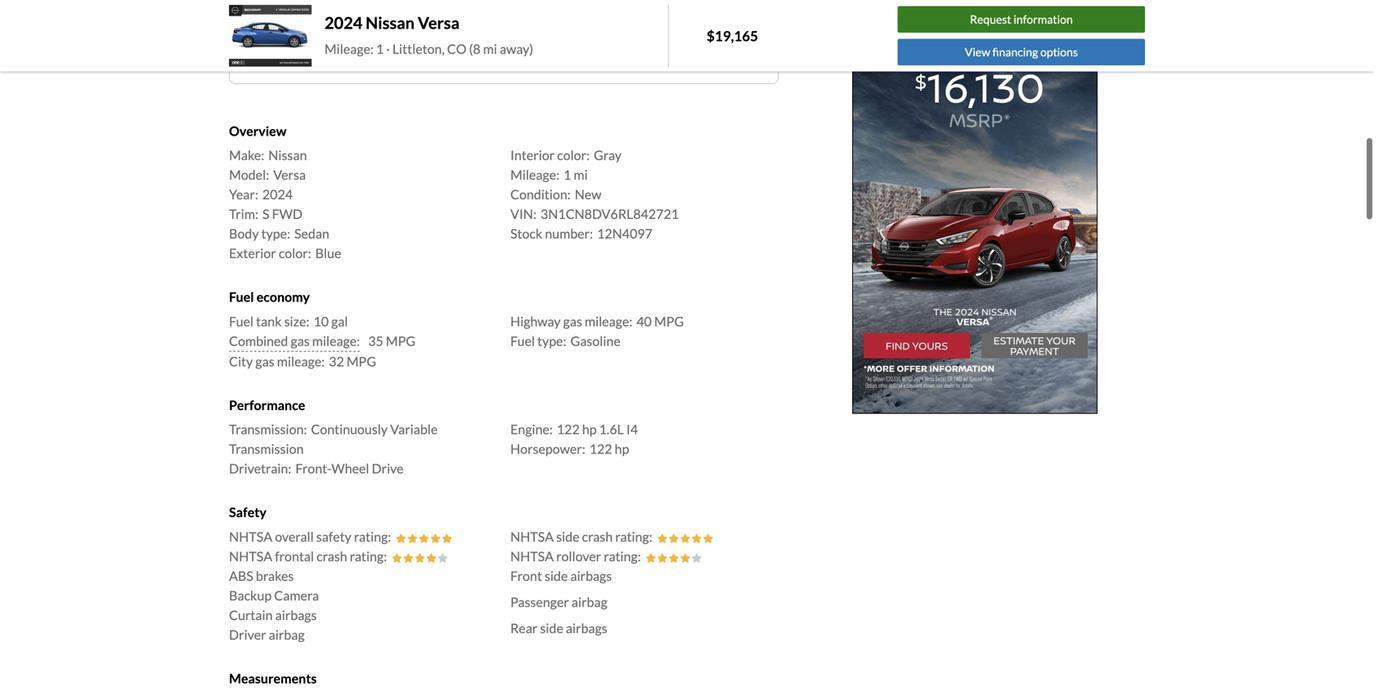 Task type: vqa. For each thing, say whether or not it's contained in the screenshot.


Task type: describe. For each thing, give the bounding box(es) containing it.
s
[[262, 206, 269, 222]]

condition:
[[510, 187, 571, 203]]

curtain
[[229, 608, 273, 624]]

information
[[1014, 12, 1073, 26]]

economy
[[257, 289, 310, 305]]

side for front
[[545, 568, 568, 584]]

littleton,
[[392, 41, 445, 57]]

safety
[[229, 505, 267, 521]]

fuel tank size: 10 gal combined gas mileage: 35 mpg city gas mileage: 32 mpg
[[229, 314, 416, 370]]

mpg inside highway gas mileage: 40 mpg fuel type: gasoline
[[654, 314, 684, 330]]

rollover
[[556, 549, 601, 565]]

horsepower:
[[510, 441, 585, 457]]

2 vertical spatial gas
[[255, 354, 274, 370]]

abs
[[229, 568, 253, 584]]

mi inside interior color: gray mileage: 1 mi condition: new vin: 3n1cn8dv6rl842721 stock number: 12n4097
[[574, 167, 588, 183]]

gasoline
[[571, 333, 621, 349]]

nhtsa frontal crash rating:
[[229, 549, 387, 565]]

highway gas mileage: 40 mpg fuel type: gasoline
[[510, 314, 684, 349]]

size:
[[284, 314, 309, 330]]

side for rear
[[540, 621, 563, 637]]

color: inside interior color: gray mileage: 1 mi condition: new vin: 3n1cn8dv6rl842721 stock number: 12n4097
[[557, 147, 590, 163]]

1 vertical spatial 122
[[590, 441, 612, 457]]

blue
[[315, 246, 341, 262]]

make: nissan model: versa year: 2024 trim: s fwd body type: sedan exterior color: blue
[[229, 147, 341, 262]]

on
[[334, 0, 346, 2]]

continuously variable transmission
[[229, 422, 438, 457]]

performance
[[229, 397, 305, 413]]

credit
[[374, 0, 407, 2]]

nhtsa for nhtsa overall safety rating:
[[229, 529, 272, 545]]

type: inside highway gas mileage: 40 mpg fuel type: gasoline
[[537, 333, 566, 349]]

1 horizontal spatial gas
[[291, 333, 310, 349]]

body
[[229, 226, 259, 242]]

request
[[970, 12, 1012, 26]]

·
[[386, 41, 390, 57]]

nhtsa overall safety rating:
[[229, 529, 391, 545]]

model:
[[229, 167, 269, 183]]

highway
[[510, 314, 561, 330]]

impact
[[297, 0, 331, 2]]

options for left view financing options button
[[526, 41, 569, 57]]

10
[[314, 314, 329, 330]]

1 horizontal spatial mpg
[[386, 333, 416, 349]]

airbags inside abs brakes backup camera curtain airbags driver airbag
[[275, 608, 317, 624]]

fuel inside highway gas mileage: 40 mpg fuel type: gasoline
[[510, 333, 535, 349]]

gray
[[594, 147, 622, 163]]

request information button
[[898, 6, 1145, 33]]

fuel for fuel economy
[[229, 289, 254, 305]]

nissan for versa
[[366, 13, 415, 33]]

driver
[[229, 627, 266, 643]]

variable
[[390, 422, 438, 438]]

35
[[368, 333, 383, 349]]

0 vertical spatial hp
[[582, 422, 597, 438]]

trim:
[[229, 206, 258, 222]]

tank
[[256, 314, 282, 330]]

1 for nissan
[[376, 41, 384, 57]]

airbag inside abs brakes backup camera curtain airbags driver airbag
[[269, 627, 305, 643]]

mileage: for interior
[[510, 167, 560, 183]]

versa inside make: nissan model: versa year: 2024 trim: s fwd body type: sedan exterior color: blue
[[273, 167, 306, 183]]

transmission:
[[229, 422, 307, 438]]

nhtsa side crash rating:
[[510, 529, 652, 545]]

overall
[[275, 529, 314, 545]]

versa inside 2024 nissan versa mileage: 1 · littleton, co (8 mi away)
[[418, 13, 460, 33]]

frontal
[[275, 549, 314, 565]]

no impact on your credit score
[[280, 0, 407, 20]]

front
[[510, 568, 542, 584]]

city
[[229, 354, 253, 370]]

transmission
[[229, 441, 304, 457]]

number:
[[545, 226, 593, 242]]

drivetrain:
[[229, 461, 291, 477]]

2024 inside 2024 nissan versa mileage: 1 · littleton, co (8 mi away)
[[325, 13, 363, 33]]

gas inside highway gas mileage: 40 mpg fuel type: gasoline
[[563, 314, 582, 330]]

fwd
[[272, 206, 303, 222]]

i4
[[626, 422, 638, 438]]

request information
[[970, 12, 1073, 26]]

sedan
[[294, 226, 329, 242]]

away)
[[500, 41, 533, 57]]

score
[[329, 6, 357, 20]]

40
[[637, 314, 652, 330]]

1 vertical spatial hp
[[615, 441, 629, 457]]

mileage: inside highway gas mileage: 40 mpg fuel type: gasoline
[[585, 314, 633, 330]]

2024 inside make: nissan model: versa year: 2024 trim: s fwd body type: sedan exterior color: blue
[[262, 187, 293, 203]]

brakes
[[256, 568, 294, 584]]

0 horizontal spatial view financing options button
[[423, 34, 585, 64]]

2024 nissan versa mileage: 1 · littleton, co (8 mi away)
[[325, 13, 533, 57]]

1 horizontal spatial view financing options button
[[898, 39, 1145, 65]]



Task type: locate. For each thing, give the bounding box(es) containing it.
fuel down highway
[[510, 333, 535, 349]]

0 horizontal spatial versa
[[273, 167, 306, 183]]

options right (8
[[526, 41, 569, 57]]

front side airbags
[[510, 568, 612, 584]]

0 horizontal spatial mpg
[[347, 354, 376, 370]]

2 horizontal spatial mpg
[[654, 314, 684, 330]]

nissan inside 2024 nissan versa mileage: 1 · littleton, co (8 mi away)
[[366, 13, 415, 33]]

0 horizontal spatial crash
[[317, 549, 347, 565]]

fuel economy
[[229, 289, 310, 305]]

122 up "horsepower:" on the left
[[557, 422, 580, 438]]

front-
[[295, 461, 332, 477]]

2024 nissan versa image
[[229, 5, 312, 67]]

nhtsa for nhtsa frontal crash rating:
[[229, 549, 272, 565]]

0 horizontal spatial view financing options
[[439, 41, 569, 57]]

nissan down the overview
[[268, 147, 307, 163]]

advertisement region
[[852, 0, 1098, 414]]

view financing options for the right view financing options button
[[965, 45, 1078, 59]]

make:
[[229, 147, 264, 163]]

mileage: left 32
[[277, 354, 325, 370]]

1 vertical spatial nissan
[[268, 147, 307, 163]]

mileage: for 2024
[[325, 41, 374, 57]]

mileage:
[[325, 41, 374, 57], [510, 167, 560, 183]]

0 horizontal spatial gas
[[255, 354, 274, 370]]

overview
[[229, 123, 287, 139]]

co
[[447, 41, 467, 57]]

1 vertical spatial mileage:
[[510, 167, 560, 183]]

1 vertical spatial type:
[[537, 333, 566, 349]]

1 for color:
[[564, 167, 571, 183]]

2 vertical spatial fuel
[[510, 333, 535, 349]]

0 vertical spatial mpg
[[654, 314, 684, 330]]

(8
[[469, 41, 481, 57]]

hp
[[582, 422, 597, 438], [615, 441, 629, 457]]

0 vertical spatial 122
[[557, 422, 580, 438]]

1 horizontal spatial view
[[965, 45, 991, 59]]

0 horizontal spatial airbag
[[269, 627, 305, 643]]

type: down highway
[[537, 333, 566, 349]]

2024
[[325, 13, 363, 33], [262, 187, 293, 203]]

rating: right rollover
[[604, 549, 641, 565]]

2 vertical spatial mileage:
[[277, 354, 325, 370]]

0 vertical spatial nissan
[[366, 13, 415, 33]]

1 vertical spatial airbag
[[269, 627, 305, 643]]

passenger
[[510, 595, 569, 610]]

32
[[329, 354, 344, 370]]

side up nhtsa rollover rating:
[[556, 529, 580, 545]]

mi
[[483, 41, 497, 57], [574, 167, 588, 183]]

mileage: down score
[[325, 41, 374, 57]]

options for the right view financing options button
[[1041, 45, 1078, 59]]

versa up co
[[418, 13, 460, 33]]

1 horizontal spatial versa
[[418, 13, 460, 33]]

0 horizontal spatial hp
[[582, 422, 597, 438]]

measurements
[[229, 671, 317, 687]]

0 vertical spatial mi
[[483, 41, 497, 57]]

122 down the 1.6l
[[590, 441, 612, 457]]

view financing options button
[[423, 34, 585, 64], [898, 39, 1145, 65]]

1
[[376, 41, 384, 57], [564, 167, 571, 183]]

0 vertical spatial mileage:
[[325, 41, 374, 57]]

continuously
[[311, 422, 388, 438]]

1 inside interior color: gray mileage: 1 mi condition: new vin: 3n1cn8dv6rl842721 stock number: 12n4097
[[564, 167, 571, 183]]

airbag down front side airbags at the bottom of the page
[[572, 595, 608, 610]]

mileage: down interior
[[510, 167, 560, 183]]

view left (8
[[439, 41, 468, 57]]

hp down the i4
[[615, 441, 629, 457]]

crash
[[582, 529, 613, 545], [317, 549, 347, 565]]

engine:
[[510, 422, 553, 438]]

1 vertical spatial color:
[[279, 246, 311, 262]]

1 horizontal spatial type:
[[537, 333, 566, 349]]

1 vertical spatial gas
[[291, 333, 310, 349]]

mileage:
[[585, 314, 633, 330], [312, 333, 360, 349], [277, 354, 325, 370]]

0 vertical spatial 2024
[[325, 13, 363, 33]]

0 vertical spatial type:
[[261, 226, 290, 242]]

1 vertical spatial crash
[[317, 549, 347, 565]]

airbags down passenger airbag
[[566, 621, 608, 637]]

airbag right "driver"
[[269, 627, 305, 643]]

1 left ·
[[376, 41, 384, 57]]

0 vertical spatial versa
[[418, 13, 460, 33]]

nhtsa
[[229, 529, 272, 545], [510, 529, 554, 545], [229, 549, 272, 565], [510, 549, 554, 565]]

0 horizontal spatial mi
[[483, 41, 497, 57]]

0 horizontal spatial view
[[439, 41, 468, 57]]

1 horizontal spatial nissan
[[366, 13, 415, 33]]

hp left the 1.6l
[[582, 422, 597, 438]]

rear
[[510, 621, 538, 637]]

interior color: gray mileage: 1 mi condition: new vin: 3n1cn8dv6rl842721 stock number: 12n4097
[[510, 147, 679, 242]]

2024 up fwd
[[262, 187, 293, 203]]

1.6l
[[599, 422, 624, 438]]

rating: for nhtsa side crash rating:
[[615, 529, 652, 545]]

fuel up combined
[[229, 314, 254, 330]]

nissan inside make: nissan model: versa year: 2024 trim: s fwd body type: sedan exterior color: blue
[[268, 147, 307, 163]]

nhtsa rollover rating:
[[510, 549, 641, 565]]

backup
[[229, 588, 272, 604]]

122
[[557, 422, 580, 438], [590, 441, 612, 457]]

1 horizontal spatial 2024
[[325, 13, 363, 33]]

financing right co
[[471, 41, 523, 57]]

2 horizontal spatial gas
[[563, 314, 582, 330]]

stock
[[510, 226, 543, 242]]

0 vertical spatial gas
[[563, 314, 582, 330]]

rating: right safety
[[354, 529, 391, 545]]

vin:
[[510, 206, 537, 222]]

0 vertical spatial 1
[[376, 41, 384, 57]]

0 vertical spatial color:
[[557, 147, 590, 163]]

crash up rollover
[[582, 529, 613, 545]]

rating: up nhtsa rollover rating:
[[615, 529, 652, 545]]

versa
[[418, 13, 460, 33], [273, 167, 306, 183]]

mi up new
[[574, 167, 588, 183]]

color: down sedan
[[279, 246, 311, 262]]

1 vertical spatial mpg
[[386, 333, 416, 349]]

no
[[280, 0, 295, 2]]

1 horizontal spatial view financing options
[[965, 45, 1078, 59]]

0 horizontal spatial financing
[[471, 41, 523, 57]]

0 horizontal spatial 122
[[557, 422, 580, 438]]

airbags for rear side airbags
[[566, 621, 608, 637]]

options
[[526, 41, 569, 57], [1041, 45, 1078, 59]]

side down passenger airbag
[[540, 621, 563, 637]]

0 horizontal spatial color:
[[279, 246, 311, 262]]

side
[[556, 529, 580, 545], [545, 568, 568, 584], [540, 621, 563, 637]]

nissan down credit
[[366, 13, 415, 33]]

financing for left view financing options button
[[471, 41, 523, 57]]

1 vertical spatial mileage:
[[312, 333, 360, 349]]

0 horizontal spatial nissan
[[268, 147, 307, 163]]

mileage: inside interior color: gray mileage: 1 mi condition: new vin: 3n1cn8dv6rl842721 stock number: 12n4097
[[510, 167, 560, 183]]

1 horizontal spatial 1
[[564, 167, 571, 183]]

airbag
[[572, 595, 608, 610], [269, 627, 305, 643]]

0 horizontal spatial options
[[526, 41, 569, 57]]

your
[[349, 0, 372, 2]]

gas down combined
[[255, 354, 274, 370]]

mpg right 40
[[654, 314, 684, 330]]

mpg right 32
[[347, 354, 376, 370]]

mpg
[[654, 314, 684, 330], [386, 333, 416, 349], [347, 354, 376, 370]]

crash for frontal
[[317, 549, 347, 565]]

versa up fwd
[[273, 167, 306, 183]]

2 vertical spatial mpg
[[347, 354, 376, 370]]

view financing options for left view financing options button
[[439, 41, 569, 57]]

fuel inside fuel tank size: 10 gal combined gas mileage: 35 mpg city gas mileage: 32 mpg
[[229, 314, 254, 330]]

1 vertical spatial versa
[[273, 167, 306, 183]]

nissan
[[366, 13, 415, 33], [268, 147, 307, 163]]

financing down the request information button
[[993, 45, 1038, 59]]

mileage: down gal
[[312, 333, 360, 349]]

1 horizontal spatial crash
[[582, 529, 613, 545]]

1 horizontal spatial options
[[1041, 45, 1078, 59]]

camera
[[274, 588, 319, 604]]

color: inside make: nissan model: versa year: 2024 trim: s fwd body type: sedan exterior color: blue
[[279, 246, 311, 262]]

type:
[[261, 226, 290, 242], [537, 333, 566, 349]]

mi inside 2024 nissan versa mileage: 1 · littleton, co (8 mi away)
[[483, 41, 497, 57]]

mileage: inside 2024 nissan versa mileage: 1 · littleton, co (8 mi away)
[[325, 41, 374, 57]]

nhtsa for nhtsa rollover rating:
[[510, 549, 554, 565]]

12n4097
[[597, 226, 653, 242]]

1 vertical spatial fuel
[[229, 314, 254, 330]]

1 inside 2024 nissan versa mileage: 1 · littleton, co (8 mi away)
[[376, 41, 384, 57]]

rating: for nhtsa frontal crash rating:
[[350, 549, 387, 565]]

fuel left "economy"
[[229, 289, 254, 305]]

gas up gasoline
[[563, 314, 582, 330]]

drivetrain: front-wheel drive
[[229, 461, 404, 477]]

gal
[[331, 314, 348, 330]]

mileage: up gasoline
[[585, 314, 633, 330]]

1 horizontal spatial mi
[[574, 167, 588, 183]]

1 horizontal spatial 122
[[590, 441, 612, 457]]

gas down size:
[[291, 333, 310, 349]]

side for nhtsa
[[556, 529, 580, 545]]

wheel
[[332, 461, 369, 477]]

passenger airbag
[[510, 595, 608, 610]]

0 vertical spatial crash
[[582, 529, 613, 545]]

rating:
[[354, 529, 391, 545], [615, 529, 652, 545], [350, 549, 387, 565], [604, 549, 641, 565]]

airbags for front side airbags
[[570, 568, 612, 584]]

1 horizontal spatial hp
[[615, 441, 629, 457]]

0 horizontal spatial 2024
[[262, 187, 293, 203]]

side up passenger airbag
[[545, 568, 568, 584]]

1 vertical spatial mi
[[574, 167, 588, 183]]

1 horizontal spatial airbag
[[572, 595, 608, 610]]

1 vertical spatial 2024
[[262, 187, 293, 203]]

fuel for fuel tank size: 10 gal combined gas mileage: 35 mpg city gas mileage: 32 mpg
[[229, 314, 254, 330]]

0 vertical spatial side
[[556, 529, 580, 545]]

0 horizontal spatial mileage:
[[325, 41, 374, 57]]

mi right (8
[[483, 41, 497, 57]]

crash down safety
[[317, 549, 347, 565]]

combined
[[229, 333, 288, 349]]

airbags
[[570, 568, 612, 584], [275, 608, 317, 624], [566, 621, 608, 637]]

rating: for nhtsa overall safety rating:
[[354, 529, 391, 545]]

0 vertical spatial fuel
[[229, 289, 254, 305]]

gas
[[563, 314, 582, 330], [291, 333, 310, 349], [255, 354, 274, 370]]

0 horizontal spatial 1
[[376, 41, 384, 57]]

rear side airbags
[[510, 621, 608, 637]]

$19,165
[[707, 27, 758, 44]]

airbags down 'camera'
[[275, 608, 317, 624]]

1 horizontal spatial mileage:
[[510, 167, 560, 183]]

3n1cn8dv6rl842721
[[541, 206, 679, 222]]

1 vertical spatial 1
[[564, 167, 571, 183]]

nhtsa for nhtsa side crash rating:
[[510, 529, 554, 545]]

abs brakes backup camera curtain airbags driver airbag
[[229, 568, 319, 643]]

drive
[[372, 461, 404, 477]]

2 vertical spatial side
[[540, 621, 563, 637]]

1 horizontal spatial color:
[[557, 147, 590, 163]]

0 vertical spatial airbag
[[572, 595, 608, 610]]

exterior
[[229, 246, 276, 262]]

1 up condition:
[[564, 167, 571, 183]]

0 horizontal spatial type:
[[261, 226, 290, 242]]

1 vertical spatial side
[[545, 568, 568, 584]]

type: inside make: nissan model: versa year: 2024 trim: s fwd body type: sedan exterior color: blue
[[261, 226, 290, 242]]

options down information at the right top
[[1041, 45, 1078, 59]]

color: left gray
[[557, 147, 590, 163]]

0 vertical spatial mileage:
[[585, 314, 633, 330]]

crash for side
[[582, 529, 613, 545]]

engine: 122 hp 1.6l i4 horsepower: 122 hp
[[510, 422, 638, 457]]

airbags down rollover
[[570, 568, 612, 584]]

safety
[[316, 529, 351, 545]]

type: down "s"
[[261, 226, 290, 242]]

year:
[[229, 187, 258, 203]]

new
[[575, 187, 602, 203]]

financing
[[471, 41, 523, 57], [993, 45, 1038, 59]]

rating: down safety
[[350, 549, 387, 565]]

view down the request
[[965, 45, 991, 59]]

interior
[[510, 147, 555, 163]]

2024 down on
[[325, 13, 363, 33]]

mpg right 35
[[386, 333, 416, 349]]

1 horizontal spatial financing
[[993, 45, 1038, 59]]

view financing options
[[439, 41, 569, 57], [965, 45, 1078, 59]]

color:
[[557, 147, 590, 163], [279, 246, 311, 262]]

financing for the right view financing options button
[[993, 45, 1038, 59]]

nissan for model:
[[268, 147, 307, 163]]



